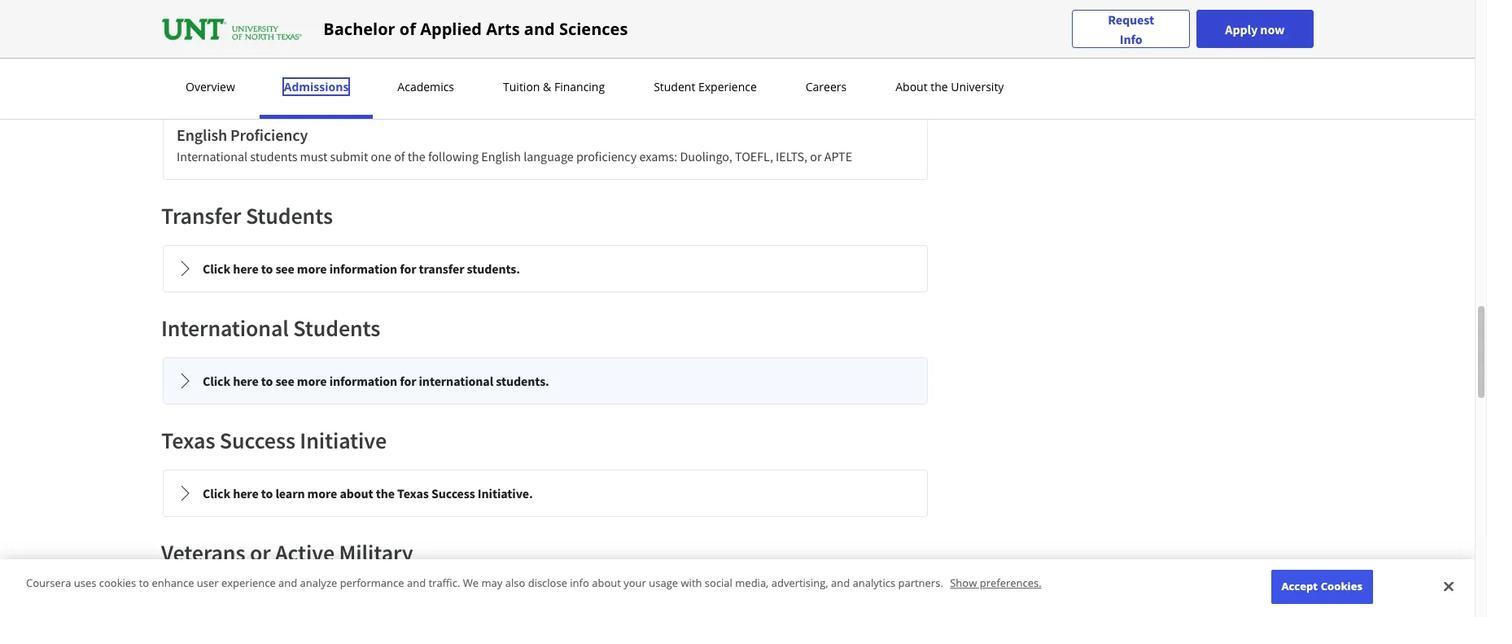 Task type: vqa. For each thing, say whether or not it's contained in the screenshot.
Click here to see more information for international students. "Dropdown Button"
yes



Task type: describe. For each thing, give the bounding box(es) containing it.
tuition
[[503, 79, 540, 94]]

transcripts
[[177, 1, 254, 21]]

students up their on the top left of the page
[[177, 77, 225, 93]]

will
[[308, 96, 327, 112]]

to right way
[[631, 96, 643, 112]]

click for click here to learn more about the texas success initiative.
[[203, 485, 231, 502]]

international
[[419, 373, 494, 389]]

usage
[[649, 576, 679, 591]]

submit
[[330, 148, 368, 165]]

international students
[[161, 314, 381, 343]]

click here to see more information for international students. button
[[164, 358, 928, 404]]

following
[[428, 148, 479, 165]]

for for international
[[400, 373, 417, 389]]

tuition & financing link
[[498, 79, 610, 94]]

of inside english proficiency international students must submit one of the following english language proficiency exams: duolingo, toefl, ielts, or apte
[[394, 148, 405, 165]]

see for click here to see more information for transfer students.
[[276, 261, 295, 277]]

duolingo,
[[680, 148, 733, 165]]

your
[[624, 576, 647, 591]]

an
[[470, 77, 484, 93]]

disclose
[[528, 576, 568, 591]]

(electronic
[[447, 24, 505, 41]]

overview link
[[181, 79, 240, 94]]

click here to learn more about the texas success initiative. button
[[164, 471, 928, 516]]

the inside . students may transfer up to 90 credit hours towards their degree. an advisor will give individual consultations to determine the best way to include previous credit hours.
[[560, 96, 578, 112]]

1 horizontal spatial from
[[442, 77, 468, 93]]

may inside privacy alert dialog
[[482, 576, 503, 591]]

0 horizontal spatial english
[[177, 125, 227, 145]]

1 horizontal spatial institution
[[550, 77, 610, 93]]

an
[[248, 96, 263, 112]]

individual
[[355, 96, 409, 112]]

advisor
[[265, 96, 305, 112]]

performance
[[340, 576, 404, 591]]

transfer inside click here to see more information for transfer students. dropdown button
[[419, 261, 465, 277]]

one
[[371, 148, 392, 165]]

privacy alert dialog
[[0, 560, 1476, 617]]

institution inside transcripts official transcripts from each institution attended (electronic preferred for u.s. transcripts)
[[336, 24, 392, 41]]

previous
[[688, 96, 735, 112]]

active
[[275, 538, 335, 568]]

about the university link
[[891, 79, 1009, 94]]

1 horizontal spatial english
[[482, 148, 521, 165]]

apply
[[1226, 21, 1258, 37]]

media,
[[736, 576, 769, 591]]

applied
[[420, 18, 482, 39]]

university of north texas image
[[161, 16, 304, 42]]

english proficiency international students must submit one of the following english language proficiency exams: duolingo, toefl, ielts, or apte
[[177, 125, 853, 165]]

to left the 90
[[756, 77, 767, 93]]

social
[[705, 576, 733, 591]]

request
[[1109, 11, 1155, 27]]

show
[[951, 576, 978, 591]]

texas success initiative
[[161, 426, 387, 455]]

here for click here to see more information for transfer students.
[[233, 261, 259, 277]]

up
[[739, 77, 753, 93]]

towards
[[853, 77, 897, 93]]

tuition & financing
[[503, 79, 605, 94]]

also
[[506, 576, 526, 591]]

hours for from
[[408, 77, 439, 93]]

transfer for transfer credits
[[177, 53, 234, 73]]

at
[[316, 77, 327, 93]]

apply now button
[[1197, 10, 1314, 48]]

partners.
[[899, 576, 944, 591]]

about
[[896, 79, 928, 94]]

analyze
[[300, 576, 337, 591]]

financing
[[555, 79, 605, 94]]

initiative
[[300, 426, 387, 455]]

admissions link
[[279, 79, 354, 94]]

overview
[[186, 79, 235, 94]]

hours.
[[772, 96, 807, 112]]

info
[[570, 576, 590, 591]]

veterans
[[161, 538, 245, 568]]

&
[[543, 79, 552, 94]]

request info button
[[1073, 9, 1190, 48]]

for for transfer
[[400, 261, 417, 277]]

initiative.
[[478, 485, 533, 502]]

from inside transcripts official transcripts from each institution attended (electronic preferred for u.s. transcripts)
[[279, 24, 305, 41]]

university
[[951, 79, 1005, 94]]

transcripts)
[[603, 24, 665, 41]]

credit for 90
[[785, 77, 817, 93]]

ielts,
[[776, 148, 808, 165]]

may inside . students may transfer up to 90 credit hours towards their degree. an advisor will give individual consultations to determine the best way to include previous credit hours.
[[668, 77, 691, 93]]

click here to see more information for transfer students. button
[[164, 246, 928, 292]]

click for click here to see more information for transfer students.
[[203, 261, 231, 277]]

click here to see more information for international students.
[[203, 373, 550, 389]]

accredited
[[487, 77, 547, 93]]

preferences.
[[980, 576, 1042, 591]]

transfer credits
[[177, 53, 286, 73]]

information for international
[[330, 373, 398, 389]]

1 horizontal spatial credit
[[738, 96, 770, 112]]

coursera
[[26, 576, 71, 591]]

now
[[1261, 21, 1285, 37]]

request info
[[1109, 11, 1155, 47]]

best
[[581, 96, 604, 112]]

30
[[358, 77, 371, 93]]

consultations
[[411, 96, 485, 112]]

here for click here to see more information for international students.
[[233, 373, 259, 389]]

for inside transcripts official transcripts from each institution attended (electronic preferred for u.s. transcripts)
[[561, 24, 576, 41]]

bachelor
[[324, 18, 396, 39]]

their
[[177, 96, 202, 112]]

way
[[607, 96, 629, 112]]

transcripts
[[218, 24, 276, 41]]

information for transfer
[[330, 261, 398, 277]]

official
[[177, 24, 215, 41]]

transcripts official transcripts from each institution attended (electronic preferred for u.s. transcripts)
[[177, 1, 665, 41]]

degree.
[[205, 96, 246, 112]]

academics link
[[393, 79, 459, 94]]

we
[[463, 576, 479, 591]]



Task type: locate. For each thing, give the bounding box(es) containing it.
0 horizontal spatial about
[[340, 485, 374, 502]]

0 vertical spatial see
[[276, 261, 295, 277]]

academics
[[398, 79, 454, 94]]

advertising,
[[772, 576, 829, 591]]

1 horizontal spatial transfer
[[694, 77, 736, 93]]

1 vertical spatial about
[[592, 576, 621, 591]]

with inside privacy alert dialog
[[681, 576, 702, 591]]

1 vertical spatial transfer
[[161, 201, 241, 230]]

may right we
[[482, 576, 503, 591]]

least
[[330, 77, 355, 93]]

success inside dropdown button
[[432, 485, 475, 502]]

0 vertical spatial here
[[233, 261, 259, 277]]

about the university
[[896, 79, 1005, 94]]

2 vertical spatial more
[[308, 485, 337, 502]]

1 vertical spatial click
[[203, 373, 231, 389]]

see up international students
[[276, 261, 295, 277]]

0 horizontal spatial institution
[[336, 24, 392, 41]]

about inside the "click here to learn more about the texas success initiative." dropdown button
[[340, 485, 374, 502]]

1 vertical spatial from
[[442, 77, 468, 93]]

hours up the consultations
[[408, 77, 439, 93]]

0 vertical spatial click
[[203, 261, 231, 277]]

may up include
[[668, 77, 691, 93]]

1 vertical spatial see
[[276, 373, 295, 389]]

students for . students may transfer up to 90 credit hours towards their degree. an advisor will give individual consultations to determine the best way to include previous credit hours.
[[616, 77, 665, 93]]

click up veterans
[[203, 485, 231, 502]]

2 horizontal spatial credit
[[785, 77, 817, 93]]

1 vertical spatial of
[[394, 148, 405, 165]]

u.s.
[[579, 24, 600, 41]]

0 vertical spatial with
[[290, 77, 314, 93]]

here down transfer students
[[233, 261, 259, 277]]

1 click from the top
[[203, 261, 231, 277]]

from left each on the top of page
[[279, 24, 305, 41]]

0 horizontal spatial from
[[279, 24, 305, 41]]

students
[[250, 148, 298, 165]]

0 vertical spatial international
[[177, 148, 248, 165]]

success
[[220, 426, 296, 455], [432, 485, 475, 502]]

students. for click here to see more information for transfer students.
[[467, 261, 520, 277]]

apply now
[[1226, 21, 1285, 37]]

about down "initiative"
[[340, 485, 374, 502]]

credit for 30
[[374, 77, 405, 93]]

0 vertical spatial from
[[279, 24, 305, 41]]

international inside english proficiency international students must submit one of the following english language proficiency exams: duolingo, toefl, ielts, or apte
[[177, 148, 248, 165]]

click here to see more information for transfer students.
[[203, 261, 520, 277]]

students. for click here to see more information for international students.
[[496, 373, 550, 389]]

1 horizontal spatial may
[[668, 77, 691, 93]]

more for transfer
[[297, 261, 327, 277]]

3 here from the top
[[233, 485, 259, 502]]

from
[[279, 24, 305, 41], [442, 77, 468, 93]]

or up experience
[[250, 538, 271, 568]]

and right arts
[[524, 18, 555, 39]]

institution
[[336, 24, 392, 41], [550, 77, 610, 93]]

of left applied
[[400, 18, 416, 39]]

0 vertical spatial students.
[[467, 261, 520, 277]]

learn
[[276, 485, 305, 502]]

click for click here to see more information for international students.
[[203, 373, 231, 389]]

the right one
[[408, 148, 426, 165]]

attended
[[395, 24, 444, 41]]

1 vertical spatial information
[[330, 373, 398, 389]]

traffic.
[[429, 576, 460, 591]]

0 vertical spatial texas
[[161, 426, 215, 455]]

cookies
[[99, 576, 136, 591]]

careers
[[806, 79, 847, 94]]

transfer for transfer students
[[161, 201, 241, 230]]

must inside english proficiency international students must submit one of the following english language proficiency exams: duolingo, toefl, ielts, or apte
[[300, 148, 328, 165]]

determine
[[501, 96, 558, 112]]

credits
[[237, 53, 286, 73]]

with left social
[[681, 576, 702, 591]]

credit down up
[[738, 96, 770, 112]]

1 vertical spatial texas
[[397, 485, 429, 502]]

success up learn
[[220, 426, 296, 455]]

1 horizontal spatial texas
[[397, 485, 429, 502]]

3 click from the top
[[203, 485, 231, 502]]

0 vertical spatial may
[[668, 77, 691, 93]]

transfer
[[177, 53, 234, 73], [161, 201, 241, 230]]

student
[[654, 79, 696, 94]]

transfer students
[[161, 201, 333, 230]]

0 vertical spatial english
[[177, 125, 227, 145]]

more up international students
[[297, 261, 327, 277]]

2 vertical spatial click
[[203, 485, 231, 502]]

and down veterans or active military
[[279, 576, 297, 591]]

success left initiative.
[[432, 485, 475, 502]]

1 horizontal spatial about
[[592, 576, 621, 591]]

exams:
[[640, 148, 678, 165]]

about inside privacy alert dialog
[[592, 576, 621, 591]]

information
[[330, 261, 398, 277], [330, 373, 398, 389]]

student experience
[[654, 79, 757, 94]]

admissions
[[284, 79, 349, 94]]

students down students
[[246, 201, 333, 230]]

enhance
[[152, 576, 194, 591]]

sciences
[[559, 18, 628, 39]]

2 hours from the left
[[819, 77, 851, 93]]

students for transfer students
[[246, 201, 333, 230]]

the up military
[[376, 485, 395, 502]]

bachelor of applied arts and sciences
[[324, 18, 628, 39]]

or
[[811, 148, 822, 165], [250, 538, 271, 568]]

0 horizontal spatial must
[[228, 77, 256, 93]]

1 vertical spatial here
[[233, 373, 259, 389]]

to down accredited
[[488, 96, 499, 112]]

1 horizontal spatial success
[[432, 485, 475, 502]]

to down international students
[[261, 373, 273, 389]]

proficiency
[[577, 148, 637, 165]]

must left submit on the left top of the page
[[300, 148, 328, 165]]

institution right each on the top of page
[[336, 24, 392, 41]]

2 here from the top
[[233, 373, 259, 389]]

1 vertical spatial more
[[297, 373, 327, 389]]

hours
[[408, 77, 439, 93], [819, 77, 851, 93]]

more for texas
[[308, 485, 337, 502]]

1 see from the top
[[276, 261, 295, 277]]

see inside click here to see more information for transfer students. dropdown button
[[276, 261, 295, 277]]

0 vertical spatial of
[[400, 18, 416, 39]]

students right .
[[616, 77, 665, 93]]

0 vertical spatial transfer
[[694, 77, 736, 93]]

transfer
[[694, 77, 736, 93], [419, 261, 465, 277]]

english left language
[[482, 148, 521, 165]]

0 horizontal spatial with
[[290, 77, 314, 93]]

uses
[[74, 576, 96, 591]]

of right one
[[394, 148, 405, 165]]

2 information from the top
[[330, 373, 398, 389]]

the
[[931, 79, 949, 94], [560, 96, 578, 112], [408, 148, 426, 165], [376, 485, 395, 502]]

military
[[339, 538, 413, 568]]

0 vertical spatial must
[[228, 77, 256, 93]]

accept cookies
[[1282, 579, 1363, 594]]

see
[[276, 261, 295, 277], [276, 373, 295, 389]]

1 vertical spatial international
[[161, 314, 289, 343]]

hours left towards on the top right
[[819, 77, 851, 93]]

and left traffic.
[[407, 576, 426, 591]]

the down financing
[[560, 96, 578, 112]]

1 horizontal spatial with
[[681, 576, 702, 591]]

1 horizontal spatial hours
[[819, 77, 851, 93]]

1 hours from the left
[[408, 77, 439, 93]]

with left at
[[290, 77, 314, 93]]

institution up best
[[550, 77, 610, 93]]

for inside click here to see more information for international students. dropdown button
[[400, 373, 417, 389]]

about right info
[[592, 576, 621, 591]]

here left learn
[[233, 485, 259, 502]]

0 vertical spatial transfer
[[177, 53, 234, 73]]

click down international students
[[203, 373, 231, 389]]

. students may transfer up to 90 credit hours towards their degree. an advisor will give individual consultations to determine the best way to include previous credit hours.
[[177, 77, 897, 112]]

0 horizontal spatial or
[[250, 538, 271, 568]]

toefl,
[[735, 148, 774, 165]]

0 vertical spatial success
[[220, 426, 296, 455]]

to down transfer students
[[261, 261, 273, 277]]

90
[[770, 77, 782, 93]]

for
[[561, 24, 576, 41], [400, 261, 417, 277], [400, 373, 417, 389]]

with
[[290, 77, 314, 93], [681, 576, 702, 591]]

from up the consultations
[[442, 77, 468, 93]]

0 horizontal spatial texas
[[161, 426, 215, 455]]

1 vertical spatial english
[[482, 148, 521, 165]]

each
[[307, 24, 333, 41]]

0 horizontal spatial hours
[[408, 77, 439, 93]]

1 vertical spatial may
[[482, 576, 503, 591]]

veterans or active military
[[161, 538, 413, 568]]

more for international
[[297, 373, 327, 389]]

1 vertical spatial success
[[432, 485, 475, 502]]

1 vertical spatial must
[[300, 148, 328, 165]]

include
[[645, 96, 686, 112]]

here for click here to learn more about the texas success initiative.
[[233, 485, 259, 502]]

1 vertical spatial or
[[250, 538, 271, 568]]

0 horizontal spatial credit
[[374, 77, 405, 93]]

to left learn
[[261, 485, 273, 502]]

more right learn
[[308, 485, 337, 502]]

0 horizontal spatial transfer
[[419, 261, 465, 277]]

more down international students
[[297, 373, 327, 389]]

1 vertical spatial institution
[[550, 77, 610, 93]]

0 horizontal spatial may
[[482, 576, 503, 591]]

and
[[524, 18, 555, 39], [279, 576, 297, 591], [407, 576, 426, 591], [832, 576, 850, 591]]

see inside click here to see more information for international students. dropdown button
[[276, 373, 295, 389]]

0 vertical spatial more
[[297, 261, 327, 277]]

students down click here to see more information for transfer students.
[[293, 314, 381, 343]]

click down transfer students
[[203, 261, 231, 277]]

enter
[[258, 77, 287, 93]]

or inside english proficiency international students must submit one of the following english language proficiency exams: duolingo, toefl, ielts, or apte
[[811, 148, 822, 165]]

0 vertical spatial about
[[340, 485, 374, 502]]

1 vertical spatial transfer
[[419, 261, 465, 277]]

to right cookies
[[139, 576, 149, 591]]

coursera uses cookies to enhance user experience and analyze performance and traffic. we may also disclose info about your usage with social media, advertising, and analytics partners. show preferences.
[[26, 576, 1042, 591]]

experience
[[699, 79, 757, 94]]

0 horizontal spatial success
[[220, 426, 296, 455]]

english down their on the top left of the page
[[177, 125, 227, 145]]

accept cookies button
[[1272, 570, 1374, 604]]

to
[[756, 77, 767, 93], [488, 96, 499, 112], [631, 96, 643, 112], [261, 261, 273, 277], [261, 373, 273, 389], [261, 485, 273, 502], [139, 576, 149, 591]]

2 vertical spatial here
[[233, 485, 259, 502]]

careers link
[[801, 79, 852, 94]]

credit up hours.
[[785, 77, 817, 93]]

1 here from the top
[[233, 261, 259, 277]]

0 vertical spatial institution
[[336, 24, 392, 41]]

the right about
[[931, 79, 949, 94]]

2 vertical spatial for
[[400, 373, 417, 389]]

texas inside dropdown button
[[397, 485, 429, 502]]

students inside . students may transfer up to 90 credit hours towards their degree. an advisor will give individual consultations to determine the best way to include previous credit hours.
[[616, 77, 665, 93]]

the inside english proficiency international students must submit one of the following english language proficiency exams: duolingo, toefl, ielts, or apte
[[408, 148, 426, 165]]

or left apte
[[811, 148, 822, 165]]

1 horizontal spatial must
[[300, 148, 328, 165]]

student experience link
[[649, 79, 762, 94]]

2 click from the top
[[203, 373, 231, 389]]

arts
[[486, 18, 520, 39]]

0 vertical spatial or
[[811, 148, 822, 165]]

credit
[[374, 77, 405, 93], [785, 77, 817, 93], [738, 96, 770, 112]]

0 vertical spatial for
[[561, 24, 576, 41]]

0 vertical spatial information
[[330, 261, 398, 277]]

transfer inside . students may transfer up to 90 credit hours towards their degree. an advisor will give individual consultations to determine the best way to include previous credit hours.
[[694, 77, 736, 93]]

the inside dropdown button
[[376, 485, 395, 502]]

.
[[610, 77, 614, 93]]

here down international students
[[233, 373, 259, 389]]

info
[[1120, 31, 1143, 47]]

must
[[228, 77, 256, 93], [300, 148, 328, 165]]

cookies
[[1322, 579, 1363, 594]]

hours for towards
[[819, 77, 851, 93]]

credit up individual
[[374, 77, 405, 93]]

students
[[177, 77, 225, 93], [616, 77, 665, 93], [246, 201, 333, 230], [293, 314, 381, 343]]

students for international students
[[293, 314, 381, 343]]

1 vertical spatial with
[[681, 576, 702, 591]]

see for click here to see more information for international students.
[[276, 373, 295, 389]]

must up an in the top left of the page
[[228, 77, 256, 93]]

proficiency
[[230, 125, 308, 145]]

2 see from the top
[[276, 373, 295, 389]]

1 vertical spatial students.
[[496, 373, 550, 389]]

preferred
[[507, 24, 558, 41]]

language
[[524, 148, 574, 165]]

analytics
[[853, 576, 896, 591]]

see down international students
[[276, 373, 295, 389]]

of
[[400, 18, 416, 39], [394, 148, 405, 165]]

1 horizontal spatial or
[[811, 148, 822, 165]]

hours inside . students may transfer up to 90 credit hours towards their degree. an advisor will give individual consultations to determine the best way to include previous credit hours.
[[819, 77, 851, 93]]

1 information from the top
[[330, 261, 398, 277]]

for inside click here to see more information for transfer students. dropdown button
[[400, 261, 417, 277]]

here
[[233, 261, 259, 277], [233, 373, 259, 389], [233, 485, 259, 502]]

students must enter with at least 30 credit hours from an accredited institution
[[177, 77, 610, 93]]

1 vertical spatial for
[[400, 261, 417, 277]]

and left analytics
[[832, 576, 850, 591]]

to inside privacy alert dialog
[[139, 576, 149, 591]]

english
[[177, 125, 227, 145], [482, 148, 521, 165]]



